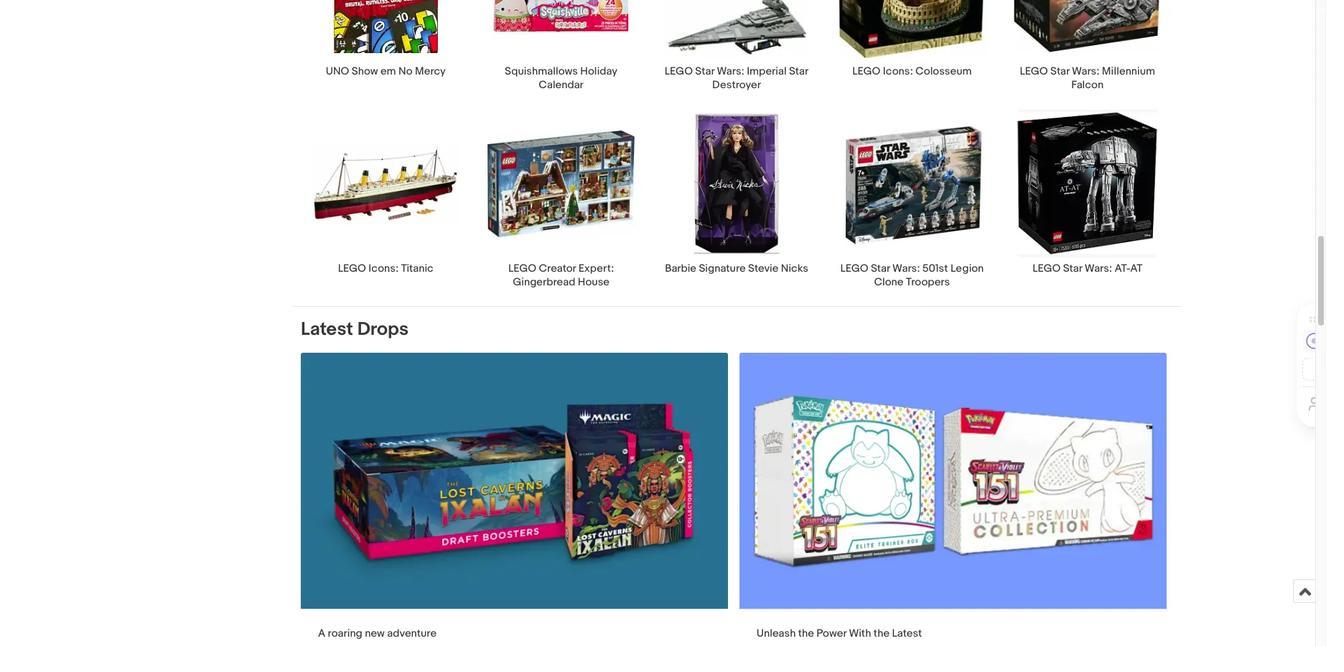 Task type: locate. For each thing, give the bounding box(es) containing it.
icons:
[[883, 65, 913, 79], [369, 262, 399, 275]]

wars: left millennium
[[1072, 65, 1100, 79]]

nicks
[[781, 262, 808, 275]]

wars:
[[717, 65, 744, 79], [1072, 65, 1100, 79], [892, 262, 920, 275], [1085, 262, 1112, 275]]

creator
[[539, 262, 576, 275]]

colosseum
[[916, 65, 972, 79]]

uno
[[326, 65, 349, 79]]

latest left drops
[[301, 319, 353, 341]]

icons: left titanic
[[369, 262, 399, 275]]

lego
[[665, 65, 693, 79], [852, 65, 881, 79], [1020, 65, 1048, 79], [338, 262, 366, 275], [508, 262, 536, 275], [840, 262, 869, 275], [1033, 262, 1061, 275]]

latest inside text box
[[892, 627, 922, 641]]

lego creator expert: gingerbread house link
[[473, 109, 649, 289]]

unleash the power with the latest
[[757, 627, 922, 641]]

A roaring new adventure text field
[[301, 353, 728, 647]]

lego for lego star wars: 501st legion clone troopers
[[840, 262, 869, 275]]

0 horizontal spatial the
[[798, 627, 814, 641]]

lego for lego creator expert: gingerbread house
[[508, 262, 536, 275]]

icons: inside "link"
[[883, 65, 913, 79]]

wars: inside lego star wars: imperial star destroyer
[[717, 65, 744, 79]]

lego star wars: millennium falcon link
[[1000, 0, 1175, 92]]

lego inside lego star wars: millennium falcon
[[1020, 65, 1048, 79]]

mercy
[[415, 65, 446, 79]]

icons: left colosseum
[[883, 65, 913, 79]]

501st
[[922, 262, 948, 275]]

lego inside lego icons: titanic link
[[338, 262, 366, 275]]

wars: for imperial
[[717, 65, 744, 79]]

destroyer
[[712, 79, 761, 92]]

lego inside lego icons: colosseum "link"
[[852, 65, 881, 79]]

latest right with
[[892, 627, 922, 641]]

wars: for millennium
[[1072, 65, 1100, 79]]

1 horizontal spatial latest
[[892, 627, 922, 641]]

clone
[[874, 275, 904, 289]]

squishmallows
[[505, 65, 578, 79]]

Unleash the Power With the Latest text field
[[739, 353, 1167, 647]]

holiday
[[580, 65, 618, 79]]

star left imperial
[[695, 65, 714, 79]]

imperial
[[747, 65, 787, 79]]

lego for lego icons: titanic
[[338, 262, 366, 275]]

0 horizontal spatial icons:
[[369, 262, 399, 275]]

star for lego star wars: millennium falcon
[[1050, 65, 1070, 79]]

signature
[[699, 262, 746, 275]]

roaring
[[328, 627, 362, 641]]

1 the from the left
[[798, 627, 814, 641]]

legion
[[951, 262, 984, 275]]

uno show em no mercy
[[326, 65, 446, 79]]

latest
[[301, 319, 353, 341], [892, 627, 922, 641]]

unleash the power with the latest link
[[739, 353, 1167, 647]]

em
[[380, 65, 396, 79]]

lego inside lego star wars: imperial star destroyer
[[665, 65, 693, 79]]

lego for lego star wars: at-at
[[1033, 262, 1061, 275]]

no
[[398, 65, 413, 79]]

0 vertical spatial latest
[[301, 319, 353, 341]]

wars: for at-
[[1085, 262, 1112, 275]]

0 vertical spatial icons:
[[883, 65, 913, 79]]

unleash
[[757, 627, 796, 641]]

2 the from the left
[[874, 627, 890, 641]]

star left falcon
[[1050, 65, 1070, 79]]

the right with
[[874, 627, 890, 641]]

lego inside lego star wars: at-at link
[[1033, 262, 1061, 275]]

1 horizontal spatial icons:
[[883, 65, 913, 79]]

at-
[[1115, 262, 1130, 275]]

wars: left at-
[[1085, 262, 1112, 275]]

lego star wars: imperial star destroyer
[[665, 65, 809, 92]]

with
[[849, 627, 871, 641]]

1 vertical spatial icons:
[[369, 262, 399, 275]]

star inside "lego star wars: 501st legion clone troopers"
[[871, 262, 890, 275]]

1 vertical spatial latest
[[892, 627, 922, 641]]

wars: inside "lego star wars: 501st legion clone troopers"
[[892, 262, 920, 275]]

star inside lego star wars: millennium falcon
[[1050, 65, 1070, 79]]

wars: left imperial
[[717, 65, 744, 79]]

lego for lego star wars: imperial star destroyer
[[665, 65, 693, 79]]

lego star wars: at-at
[[1033, 262, 1143, 275]]

lego inside lego creator expert: gingerbread house
[[508, 262, 536, 275]]

wars: inside lego star wars: millennium falcon
[[1072, 65, 1100, 79]]

wars: left 501st at the top right of the page
[[892, 262, 920, 275]]

a
[[318, 627, 325, 641]]

the
[[798, 627, 814, 641], [874, 627, 890, 641]]

lego inside "lego star wars: 501st legion clone troopers"
[[840, 262, 869, 275]]

star left at-
[[1063, 262, 1082, 275]]

barbie
[[665, 262, 697, 275]]

1 horizontal spatial the
[[874, 627, 890, 641]]

star left "troopers"
[[871, 262, 890, 275]]

the left power
[[798, 627, 814, 641]]

lego icons: titanic
[[338, 262, 433, 275]]

lego star wars: 501st legion clone troopers link
[[824, 109, 1000, 289]]

lego star wars: millennium falcon
[[1020, 65, 1155, 92]]

star
[[695, 65, 714, 79], [789, 65, 809, 79], [1050, 65, 1070, 79], [871, 262, 890, 275], [1063, 262, 1082, 275]]



Task type: vqa. For each thing, say whether or not it's contained in the screenshot.
left $12.99
no



Task type: describe. For each thing, give the bounding box(es) containing it.
power
[[817, 627, 847, 641]]

lego icons: colosseum
[[852, 65, 972, 79]]

titanic
[[401, 262, 433, 275]]

a roaring new adventure
[[318, 627, 437, 641]]

expert:
[[578, 262, 614, 275]]

squishmallows holiday calendar link
[[473, 0, 649, 92]]

drops
[[357, 319, 409, 341]]

barbie signature stevie nicks
[[665, 262, 808, 275]]

lego creator expert: gingerbread house
[[508, 262, 614, 289]]

star right imperial
[[789, 65, 809, 79]]

show
[[352, 65, 378, 79]]

lego star wars: imperial star destroyer link
[[649, 0, 824, 92]]

stevie
[[748, 262, 779, 275]]

squishmallows holiday calendar
[[505, 65, 618, 92]]

new
[[365, 627, 385, 641]]

icons: for titanic
[[369, 262, 399, 275]]

wars: for 501st
[[892, 262, 920, 275]]

lego icons: colosseum link
[[824, 0, 1000, 92]]

latest drops
[[301, 319, 409, 341]]

lego star wars: at-at link
[[1000, 109, 1175, 289]]

troopers
[[906, 275, 950, 289]]

0 horizontal spatial latest
[[301, 319, 353, 341]]

star for lego star wars: imperial star destroyer
[[695, 65, 714, 79]]

icons: for colosseum
[[883, 65, 913, 79]]

star for lego star wars: at-at
[[1063, 262, 1082, 275]]

barbie signature stevie nicks link
[[649, 109, 824, 289]]

uno show em no mercy link
[[298, 0, 473, 92]]

star for lego star wars: 501st legion clone troopers
[[871, 262, 890, 275]]

lego for lego icons: colosseum
[[852, 65, 881, 79]]

calendar
[[539, 79, 584, 92]]

lego star wars: 501st legion clone troopers
[[840, 262, 984, 289]]

lego for lego star wars: millennium falcon
[[1020, 65, 1048, 79]]

millennium
[[1102, 65, 1155, 79]]

at
[[1130, 262, 1143, 275]]

lego icons: titanic link
[[298, 109, 473, 289]]

house
[[578, 275, 610, 289]]

a roaring new adventure link
[[301, 353, 728, 647]]

gingerbread
[[513, 275, 575, 289]]

adventure
[[387, 627, 437, 641]]

falcon
[[1072, 79, 1104, 92]]



